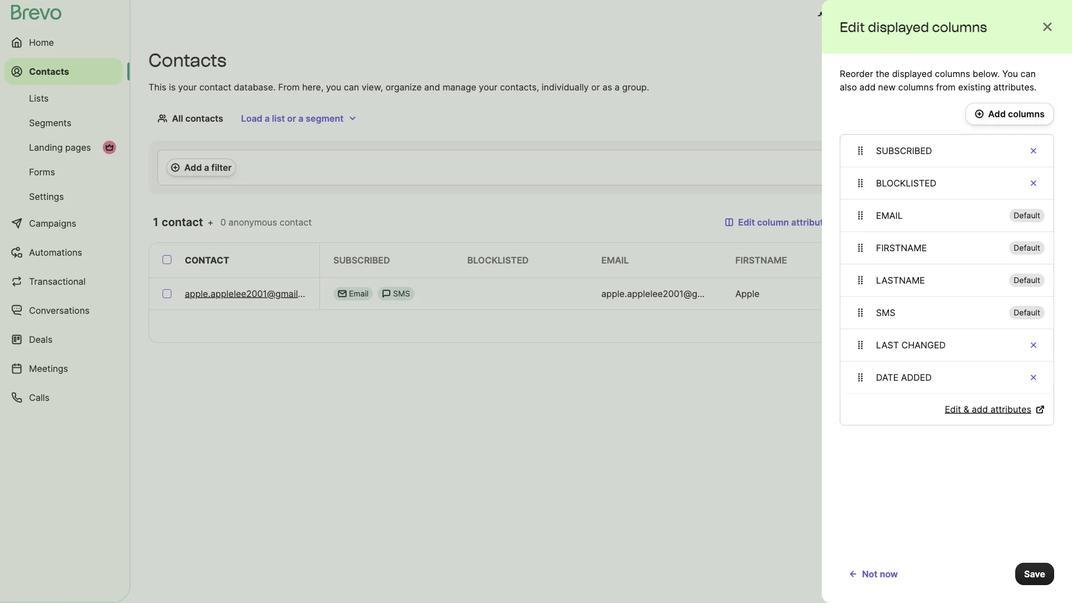 Task type: locate. For each thing, give the bounding box(es) containing it.
1 vertical spatial can
[[344, 82, 359, 92]]

last inside button
[[876, 339, 899, 350]]

contacts,
[[500, 82, 539, 92]]

+
[[208, 217, 213, 228]]

and inside button
[[861, 10, 877, 21]]

0 vertical spatial and
[[861, 10, 877, 21]]

a right list
[[298, 113, 303, 124]]

1 horizontal spatial left___c25ys image
[[382, 289, 391, 298]]

ch
[[1063, 255, 1072, 266]]

2 vertical spatial sms
[[876, 307, 895, 318]]

or left as at the top right of the page
[[591, 82, 600, 92]]

1 horizontal spatial and
[[861, 10, 877, 21]]

1 vertical spatial email
[[601, 255, 629, 266]]

add a filter button
[[166, 159, 236, 176]]

default for lastname
[[1014, 276, 1040, 285]]

sms right email
[[393, 289, 410, 298]]

&
[[964, 404, 969, 415]]

2 your from the left
[[479, 82, 497, 92]]

1 your from the left
[[178, 82, 197, 92]]

firstname up apple
[[735, 255, 787, 266]]

last down page
[[876, 339, 899, 350]]

0 horizontal spatial your
[[178, 82, 197, 92]]

not now button
[[840, 563, 907, 585]]

load a list or a segment button
[[232, 107, 366, 130]]

3 default from the top
[[1014, 276, 1040, 285]]

add down reorder
[[859, 82, 876, 92]]

1 horizontal spatial attributes
[[991, 404, 1031, 415]]

0 horizontal spatial 20
[[897, 321, 908, 331]]

2 apple.applelee2001@gmail.com from the left
[[601, 288, 735, 299]]

17-11-20
[[1037, 288, 1072, 299]]

1 horizontal spatial your
[[479, 82, 497, 92]]

columns up 'below.'
[[932, 19, 987, 35]]

edit & add attributes link
[[945, 403, 1045, 416]]

1 apple.applelee2001@gmail.com from the left
[[185, 288, 318, 299]]

20 inside popup button
[[897, 321, 908, 331]]

email inside edit displayed columns dialog
[[876, 210, 903, 221]]

0 horizontal spatial apple.applelee2001@gmail.com
[[185, 288, 318, 299]]

0 vertical spatial subscribed
[[876, 145, 932, 156]]

date added
[[876, 372, 932, 383]]

deals
[[29, 334, 52, 345]]

0 horizontal spatial add
[[184, 162, 202, 173]]

blocklisted button
[[840, 167, 1054, 199]]

your
[[178, 82, 197, 92], [479, 82, 497, 92]]

home
[[29, 37, 54, 48]]

default for firstname
[[1014, 243, 1040, 253]]

2 default from the top
[[1014, 243, 1040, 253]]

or right list
[[287, 113, 296, 124]]

or inside "button"
[[287, 113, 296, 124]]

0 vertical spatial firstname
[[876, 242, 927, 253]]

20 right 17-
[[1062, 288, 1072, 299]]

1 left___c25ys image from the left
[[338, 289, 347, 298]]

1 horizontal spatial email
[[876, 210, 903, 221]]

subscribed up blocklisted button
[[876, 145, 932, 156]]

displayed up "the"
[[868, 19, 929, 35]]

0 horizontal spatial and
[[424, 82, 440, 92]]

1 horizontal spatial can
[[1021, 68, 1036, 79]]

lastname
[[836, 255, 886, 266], [876, 275, 925, 286]]

0 horizontal spatial left___c25ys image
[[338, 289, 347, 298]]

blocklisted
[[876, 178, 936, 188], [467, 255, 529, 266]]

add for add a filter
[[184, 162, 202, 173]]

0 vertical spatial attributes
[[791, 217, 834, 228]]

usage
[[831, 10, 859, 21]]

default for sms
[[1014, 308, 1040, 317]]

this is your contact database. from here, you can view, organize and manage your contacts, individually or as a group.
[[149, 82, 649, 92]]

conversations
[[29, 305, 90, 316]]

sms up page
[[876, 307, 895, 318]]

subscribed inside subscribed button
[[876, 145, 932, 156]]

contact right anonymous
[[280, 217, 312, 228]]

1 horizontal spatial 20
[[1062, 288, 1072, 299]]

left___c25ys image left email
[[338, 289, 347, 298]]

also
[[840, 82, 857, 92]]

firstname
[[876, 242, 927, 253], [735, 255, 787, 266]]

segments
[[29, 117, 71, 128]]

your right is on the left top of page
[[178, 82, 197, 92]]

anonymous
[[229, 217, 277, 228]]

1 vertical spatial add
[[972, 404, 988, 415]]

20 button
[[893, 315, 933, 337]]

edit left column
[[738, 217, 755, 228]]

apple
[[735, 288, 760, 299]]

email
[[876, 210, 903, 221], [601, 255, 629, 266]]

settings
[[29, 191, 64, 202]]

1 horizontal spatial subscribed
[[876, 145, 932, 156]]

and
[[861, 10, 877, 21], [424, 82, 440, 92]]

1 vertical spatial last
[[876, 339, 899, 350]]

1 vertical spatial lastname
[[876, 275, 925, 286]]

edit displayed columns dialog
[[822, 0, 1072, 603]]

0 horizontal spatial last
[[876, 339, 899, 350]]

add for add columns
[[988, 108, 1006, 119]]

add
[[859, 82, 876, 92], [972, 404, 988, 415]]

0 horizontal spatial firstname
[[735, 255, 787, 266]]

4 default from the top
[[1014, 308, 1040, 317]]

0 horizontal spatial blocklisted
[[467, 255, 529, 266]]

usage and plan
[[831, 10, 898, 21]]

date added button
[[840, 361, 1054, 394]]

0 horizontal spatial sms
[[393, 289, 410, 298]]

0 vertical spatial sms
[[936, 255, 956, 266]]

1 horizontal spatial sms
[[876, 307, 895, 318]]

lee
[[836, 288, 851, 299]]

0 vertical spatial or
[[591, 82, 600, 92]]

1 vertical spatial firstname
[[735, 255, 787, 266]]

contacts up is on the left top of page
[[149, 49, 226, 71]]

1 vertical spatial add
[[184, 162, 202, 173]]

0 horizontal spatial subscribed
[[333, 255, 390, 266]]

the
[[876, 68, 890, 79]]

0 vertical spatial add
[[988, 108, 1006, 119]]

0 vertical spatial can
[[1021, 68, 1036, 79]]

0 vertical spatial add
[[859, 82, 876, 92]]

plan
[[879, 10, 898, 21]]

edit & add attributes
[[945, 404, 1031, 415]]

your right "manage"
[[479, 82, 497, 92]]

not
[[862, 568, 878, 579]]

pages
[[65, 142, 91, 153]]

1 vertical spatial edit
[[738, 217, 755, 228]]

0 horizontal spatial contacts
[[29, 66, 69, 77]]

displayed inside "reorder the displayed columns below. you can also add new columns from existing attributes."
[[892, 68, 932, 79]]

contacts inside "contacts" link
[[29, 66, 69, 77]]

sms down search by name, email or phone number search box
[[936, 255, 956, 266]]

and left "manage"
[[424, 82, 440, 92]]

1-
[[951, 321, 960, 331]]

can inside "reorder the displayed columns below. you can also add new columns from existing attributes."
[[1021, 68, 1036, 79]]

1 horizontal spatial add
[[988, 108, 1006, 119]]

add down attributes.
[[988, 108, 1006, 119]]

displayed up new
[[892, 68, 932, 79]]

home link
[[4, 29, 123, 56]]

firstname inside edit displayed columns dialog
[[876, 242, 927, 253]]

last left ch
[[1037, 255, 1060, 266]]

1 horizontal spatial apple.applelee2001@gmail.com
[[601, 288, 735, 299]]

1 horizontal spatial firstname
[[876, 242, 927, 253]]

1
[[153, 215, 159, 229], [960, 321, 964, 331], [978, 321, 982, 331], [1015, 321, 1020, 331]]

1 vertical spatial displayed
[[892, 68, 932, 79]]

can
[[1021, 68, 1036, 79], [344, 82, 359, 92]]

edit
[[840, 19, 865, 35], [738, 217, 755, 228], [945, 404, 961, 415]]

0 vertical spatial 20
[[1062, 288, 1072, 299]]

1 default from the top
[[1014, 211, 1040, 220]]

contacts
[[149, 49, 226, 71], [29, 66, 69, 77]]

columns down attributes.
[[1008, 108, 1045, 119]]

add
[[988, 108, 1006, 119], [184, 162, 202, 173]]

attributes right &
[[991, 404, 1031, 415]]

default for email
[[1014, 211, 1040, 220]]

displayed
[[868, 19, 929, 35], [892, 68, 932, 79]]

1 horizontal spatial add
[[972, 404, 988, 415]]

0 vertical spatial email
[[876, 210, 903, 221]]

1 horizontal spatial blocklisted
[[876, 178, 936, 188]]

0 vertical spatial edit
[[840, 19, 865, 35]]

lastname up 20 popup button
[[876, 275, 925, 286]]

manage
[[443, 82, 476, 92]]

apple.applelee2001@gmail.com for apple.applelee2001@gmail.com apple
[[601, 288, 735, 299]]

attributes right column
[[791, 217, 834, 228]]

2 horizontal spatial edit
[[945, 404, 961, 415]]

1 horizontal spatial last
[[1037, 255, 1060, 266]]

add left the filter
[[184, 162, 202, 173]]

contact
[[185, 255, 229, 266]]

edit left 'plan'
[[840, 19, 865, 35]]

automations
[[29, 247, 82, 258]]

1 vertical spatial sms
[[393, 289, 410, 298]]

lastname up lee on the right of page
[[836, 255, 886, 266]]

20
[[1062, 288, 1072, 299], [897, 321, 908, 331]]

add right &
[[972, 404, 988, 415]]

1 vertical spatial 20
[[897, 321, 908, 331]]

and left 'plan'
[[861, 10, 877, 21]]

filter
[[211, 162, 232, 173]]

sms
[[936, 255, 956, 266], [393, 289, 410, 298], [876, 307, 895, 318]]

0 horizontal spatial edit
[[738, 217, 755, 228]]

0 horizontal spatial attributes
[[791, 217, 834, 228]]

1 vertical spatial subscribed
[[333, 255, 390, 266]]

0 vertical spatial last
[[1037, 255, 1060, 266]]

left___c25ys image
[[338, 289, 347, 298], [382, 289, 391, 298]]

left___c25ys image right email
[[382, 289, 391, 298]]

all
[[172, 113, 183, 124]]

1 horizontal spatial edit
[[840, 19, 865, 35]]

subscribed up email
[[333, 255, 390, 266]]

contact
[[199, 82, 231, 92], [162, 215, 203, 229], [280, 217, 312, 228]]

individually
[[542, 82, 589, 92]]

1 vertical spatial blocklisted
[[467, 255, 529, 266]]

apple.applelee2001@gmail.com
[[185, 288, 318, 299], [601, 288, 735, 299]]

2 left___c25ys image from the left
[[382, 289, 391, 298]]

lists
[[29, 93, 49, 104]]

subscribed button
[[840, 135, 1054, 167]]

reorder the displayed columns below. you can also add new columns from existing attributes.
[[840, 68, 1037, 92]]

last
[[1037, 255, 1060, 266], [876, 339, 899, 350]]

1 vertical spatial or
[[287, 113, 296, 124]]

2 vertical spatial edit
[[945, 404, 961, 415]]

segments link
[[4, 112, 123, 134]]

0 horizontal spatial or
[[287, 113, 296, 124]]

0 horizontal spatial email
[[601, 255, 629, 266]]

0 horizontal spatial add
[[859, 82, 876, 92]]

1 vertical spatial attributes
[[991, 404, 1031, 415]]

add inside edit displayed columns dialog
[[988, 108, 1006, 119]]

per
[[851, 321, 865, 331]]

a left the filter
[[204, 162, 209, 173]]

1 horizontal spatial or
[[591, 82, 600, 92]]

20 up last changed at right
[[897, 321, 908, 331]]

edit inside "button"
[[738, 217, 755, 228]]

edit for edit column attributes
[[738, 217, 755, 228]]

firstname down search by name, email or phone number search box
[[876, 242, 927, 253]]

this
[[149, 82, 166, 92]]

contacts up lists
[[29, 66, 69, 77]]

edit displayed columns
[[840, 19, 987, 35]]

last changed button
[[840, 329, 1054, 361]]

0 vertical spatial blocklisted
[[876, 178, 936, 188]]

transactional
[[29, 276, 86, 287]]

edit left &
[[945, 404, 961, 415]]

landing pages link
[[4, 136, 123, 159]]



Task type: vqa. For each thing, say whether or not it's contained in the screenshot.
duplicate within the Button
no



Task type: describe. For each thing, give the bounding box(es) containing it.
Search by name, email or phone number search field
[[847, 211, 1054, 233]]

below.
[[973, 68, 1000, 79]]

columns right new
[[898, 82, 934, 92]]

is
[[169, 82, 176, 92]]

apple.applelee2001@gmail.com for apple.applelee2001@gmail.com
[[185, 288, 318, 299]]

meetings
[[29, 363, 68, 374]]

from
[[936, 82, 956, 92]]

left___c25ys image for sms
[[382, 289, 391, 298]]

rows per page
[[826, 321, 889, 331]]

group.
[[622, 82, 649, 92]]

forms
[[29, 166, 55, 177]]

attributes inside edit displayed columns dialog
[[991, 404, 1031, 415]]

columns up from
[[935, 68, 970, 79]]

left___rvooi image
[[105, 143, 114, 152]]

date
[[876, 372, 899, 383]]

1-1 of 1
[[951, 321, 982, 331]]

here,
[[302, 82, 324, 92]]

existing
[[958, 82, 991, 92]]

apple.applelee2001@gmail.com link
[[185, 287, 318, 300]]

automations link
[[4, 239, 123, 266]]

of
[[967, 321, 975, 331]]

column
[[757, 217, 789, 228]]

save
[[1024, 568, 1045, 579]]

forms link
[[4, 161, 123, 183]]

landing pages
[[29, 142, 91, 153]]

add inside "reorder the displayed columns below. you can also add new columns from existing attributes."
[[859, 82, 876, 92]]

contacts link
[[4, 58, 123, 85]]

landing
[[29, 142, 63, 153]]

0 horizontal spatial can
[[344, 82, 359, 92]]

lists link
[[4, 87, 123, 109]]

a right as at the top right of the page
[[615, 82, 620, 92]]

contact up contacts
[[199, 82, 231, 92]]

from
[[278, 82, 300, 92]]

last for last changed
[[876, 339, 899, 350]]

2 horizontal spatial sms
[[936, 255, 956, 266]]

new
[[878, 82, 896, 92]]

transactional link
[[4, 268, 123, 295]]

list
[[272, 113, 285, 124]]

add columns button
[[965, 103, 1054, 125]]

you
[[1002, 68, 1018, 79]]

load a list or a segment
[[241, 113, 344, 124]]

17-
[[1037, 288, 1050, 299]]

a left list
[[265, 113, 270, 124]]

blocklisted inside button
[[876, 178, 936, 188]]

columns inside button
[[1008, 108, 1045, 119]]

0 vertical spatial lastname
[[836, 255, 886, 266]]

segment
[[306, 113, 344, 124]]

attributes.
[[993, 82, 1037, 92]]

add columns
[[988, 108, 1045, 119]]

attributes inside "button"
[[791, 217, 834, 228]]

save button
[[1015, 563, 1054, 585]]

calls link
[[4, 384, 123, 411]]

edit for edit displayed columns
[[840, 19, 865, 35]]

database.
[[234, 82, 276, 92]]

add a filter
[[184, 162, 232, 173]]

conversations link
[[4, 297, 123, 324]]

email
[[349, 289, 369, 298]]

11-
[[1050, 288, 1062, 299]]

you
[[326, 82, 341, 92]]

sms inside edit displayed columns dialog
[[876, 307, 895, 318]]

meetings link
[[4, 355, 123, 382]]

page
[[867, 321, 889, 331]]

left___c25ys image for email
[[338, 289, 347, 298]]

contact left +
[[162, 215, 203, 229]]

usage and plan button
[[809, 4, 907, 27]]

rows
[[826, 321, 848, 331]]

now
[[880, 568, 898, 579]]

edit for edit & add attributes
[[945, 404, 961, 415]]

last changed
[[876, 339, 946, 350]]

settings link
[[4, 185, 123, 208]]

a inside add a filter button
[[204, 162, 209, 173]]

contacts
[[185, 113, 223, 124]]

organize
[[386, 82, 422, 92]]

lastname inside edit displayed columns dialog
[[876, 275, 925, 286]]

calls
[[29, 392, 49, 403]]

campaigns link
[[4, 210, 123, 237]]

campaigns
[[29, 218, 76, 229]]

view,
[[362, 82, 383, 92]]

1 inside 1 button
[[1015, 321, 1020, 331]]

as
[[602, 82, 612, 92]]

0
[[220, 217, 226, 228]]

last ch
[[1037, 255, 1072, 266]]

contact inside 1 contact + 0 anonymous contact
[[280, 217, 312, 228]]

18582108947
[[936, 288, 994, 299]]

1 vertical spatial and
[[424, 82, 440, 92]]

last for last ch
[[1037, 255, 1060, 266]]

deals link
[[4, 326, 123, 353]]

changed
[[902, 339, 946, 350]]

all contacts
[[172, 113, 223, 124]]

edit column attributes button
[[716, 211, 843, 233]]

added
[[901, 372, 932, 383]]

1 horizontal spatial contacts
[[149, 49, 226, 71]]

0 vertical spatial displayed
[[868, 19, 929, 35]]

load
[[241, 113, 262, 124]]

reorder
[[840, 68, 873, 79]]

not now
[[862, 568, 898, 579]]

apple.applelee2001@gmail.com apple
[[601, 288, 760, 299]]



